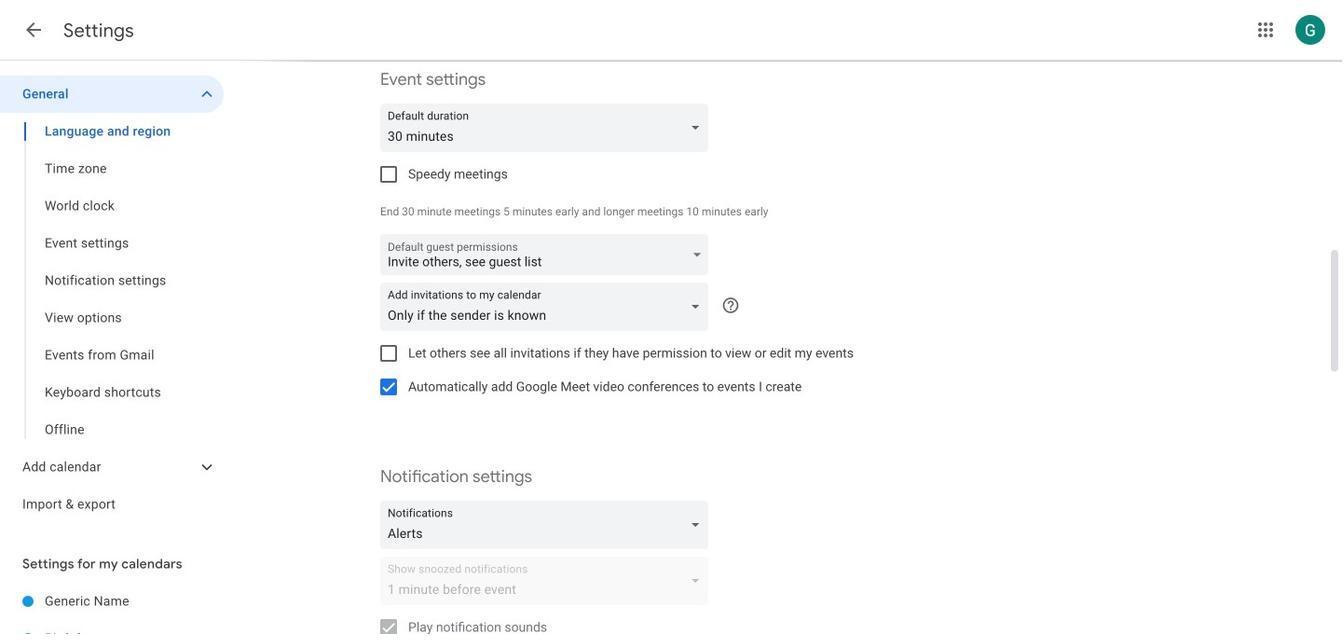 Task type: locate. For each thing, give the bounding box(es) containing it.
1 vertical spatial tree
[[0, 583, 224, 634]]

go back image
[[22, 19, 45, 41]]

None field
[[380, 104, 716, 152], [380, 283, 716, 331], [380, 501, 716, 549], [380, 104, 716, 152], [380, 283, 716, 331], [380, 501, 716, 549]]

group
[[0, 113, 224, 449]]

heading
[[63, 19, 134, 42]]

0 vertical spatial tree
[[0, 76, 224, 523]]

birthdays tree item
[[0, 620, 224, 634]]

2 tree from the top
[[0, 583, 224, 634]]

tree
[[0, 76, 224, 523], [0, 583, 224, 634]]



Task type: vqa. For each thing, say whether or not it's contained in the screenshot.
2nd tree from the bottom
yes



Task type: describe. For each thing, give the bounding box(es) containing it.
generic name tree item
[[0, 583, 224, 620]]

general tree item
[[0, 76, 224, 113]]

1 tree from the top
[[0, 76, 224, 523]]



